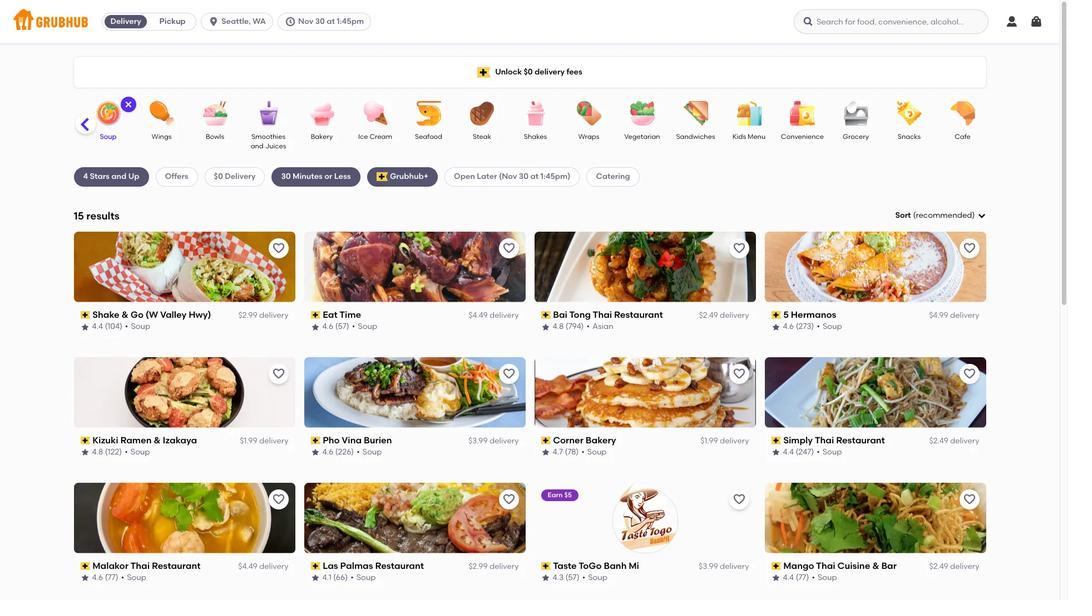 Task type: locate. For each thing, give the bounding box(es) containing it.
open later (nov 30 at 1:45pm)
[[454, 172, 571, 182]]

juices
[[265, 143, 286, 150]]

• down time on the left of page
[[352, 322, 355, 332]]

• for kizuki
[[125, 448, 128, 457]]

subscription pass image left mango
[[771, 563, 781, 571]]

save this restaurant image for shake & go (w valley hwy)
[[272, 242, 285, 255]]

(273)
[[796, 322, 814, 332]]

wa
[[253, 17, 266, 26]]

0 vertical spatial $4.49
[[469, 311, 488, 321]]

(66)
[[333, 574, 348, 583]]

main navigation navigation
[[0, 0, 1060, 43]]

$2.99 delivery
[[238, 311, 288, 321], [469, 562, 519, 572]]

1 vertical spatial $2.49 delivery
[[929, 437, 980, 446]]

$2.49 for simply thai restaurant
[[929, 437, 948, 446]]

subscription pass image
[[541, 312, 551, 319], [771, 312, 781, 319], [541, 437, 551, 445], [80, 563, 90, 571], [541, 563, 551, 571], [771, 563, 781, 571]]

subscription pass image left simply
[[771, 437, 781, 445]]

• right (66)
[[351, 574, 354, 583]]

soup down 'taste togo banh mi'
[[588, 574, 608, 583]]

soup down corner bakery
[[587, 448, 607, 457]]

bakery right corner
[[586, 435, 616, 446]]

2 $1.99 from the left
[[701, 437, 718, 446]]

0 horizontal spatial $3.99 delivery
[[469, 437, 519, 446]]

• right (247)
[[817, 448, 820, 457]]

smoothies and juices
[[251, 133, 286, 150]]

subscription pass image for taste togo banh mi
[[541, 563, 551, 571]]

1 (77) from the left
[[105, 574, 118, 583]]

1 horizontal spatial $2.99
[[469, 562, 488, 572]]

2 vertical spatial $2.49 delivery
[[929, 562, 980, 572]]

0 vertical spatial $4.49 delivery
[[469, 311, 519, 321]]

0 vertical spatial 4.8
[[553, 322, 564, 332]]

• soup down hermanos
[[817, 322, 842, 332]]

4.8 for kizuki ramen & izakaya
[[92, 448, 103, 457]]

1 vertical spatial $0
[[214, 172, 223, 182]]

4.6 for 5
[[783, 322, 794, 332]]

subscription pass image left the las
[[311, 563, 321, 571]]

soup for las palmas restaurant
[[356, 574, 376, 583]]

$4.49 delivery for eat time
[[469, 311, 519, 321]]

• soup down 'taste togo banh mi'
[[582, 574, 608, 583]]

recommended
[[916, 211, 972, 220]]

grubhub plus flag logo image left grubhub+
[[376, 173, 388, 182]]

(77) down mango
[[796, 574, 809, 583]]

• for malakor
[[121, 574, 124, 583]]

corner bakery logo image
[[534, 358, 756, 428]]

results
[[86, 210, 119, 222]]

4.6 down malakor
[[92, 574, 103, 583]]

(77) down malakor
[[105, 574, 118, 583]]

4.4 down simply
[[783, 448, 794, 457]]

snacks
[[898, 133, 921, 141]]

soup down malakor thai restaurant in the left bottom of the page
[[127, 574, 146, 583]]

delivery for pho vina burien
[[490, 437, 519, 446]]

)
[[972, 211, 975, 220]]

soup down "burien" on the left bottom
[[363, 448, 382, 457]]

save this restaurant image for pho vina burien
[[502, 368, 515, 381]]

•
[[125, 322, 128, 332], [352, 322, 355, 332], [587, 322, 590, 332], [817, 322, 820, 332], [125, 448, 128, 457], [357, 448, 360, 457], [582, 448, 585, 457], [817, 448, 820, 457], [121, 574, 124, 583], [351, 574, 354, 583], [582, 574, 585, 583], [812, 574, 815, 583]]

$2.99 for shake & go (w valley hwy)
[[238, 311, 257, 321]]

$4.49 for malakor thai restaurant
[[238, 562, 257, 572]]

delivery left pickup
[[110, 17, 141, 26]]

minutes
[[293, 172, 323, 182]]

delivery
[[535, 67, 565, 77], [259, 311, 288, 321], [490, 311, 519, 321], [720, 311, 749, 321], [950, 311, 980, 321], [259, 437, 288, 446], [490, 437, 519, 446], [720, 437, 749, 446], [950, 437, 980, 446], [259, 562, 288, 572], [490, 562, 519, 572], [720, 562, 749, 572], [950, 562, 980, 572]]

• down malakor
[[121, 574, 124, 583]]

simply
[[783, 435, 813, 446]]

kids menu
[[733, 133, 766, 141]]

1 vertical spatial delivery
[[225, 172, 256, 182]]

banh
[[604, 561, 627, 572]]

star icon image for corner bakery
[[541, 449, 550, 458]]

$4.49 delivery
[[469, 311, 519, 321], [238, 562, 288, 572]]

1 horizontal spatial 4.8
[[553, 322, 564, 332]]

0 horizontal spatial (57)
[[335, 322, 349, 332]]

star icon image left 4.4 (104)
[[80, 323, 89, 332]]

1 horizontal spatial $4.49
[[469, 311, 488, 321]]

soup down ramen
[[131, 448, 150, 457]]

time
[[340, 310, 361, 320]]

bowls image
[[196, 101, 235, 126]]

pickup button
[[149, 13, 196, 31]]

ice cream image
[[356, 101, 395, 126]]

• soup down time on the left of page
[[352, 322, 377, 332]]

1 horizontal spatial $3.99 delivery
[[699, 562, 749, 572]]

1 vertical spatial bakery
[[586, 435, 616, 446]]

$2.49 for bai tong thai restaurant
[[699, 311, 718, 321]]

(57) for taste
[[566, 574, 580, 583]]

4.4 down shake
[[92, 322, 103, 332]]

(77) for malakor
[[105, 574, 118, 583]]

unlock
[[495, 67, 522, 77]]

4.8 down bai
[[553, 322, 564, 332]]

subscription pass image left kizuki
[[80, 437, 90, 445]]

• right (104)
[[125, 322, 128, 332]]

$0 delivery
[[214, 172, 256, 182]]

(57) down eat time at the left bottom of the page
[[335, 322, 349, 332]]

• soup down simply thai restaurant on the bottom right
[[817, 448, 842, 457]]

4.7
[[553, 448, 563, 457]]

star icon image for bai tong thai restaurant
[[541, 323, 550, 332]]

and
[[251, 143, 264, 150], [111, 172, 126, 182]]

4.6
[[322, 322, 333, 332], [783, 322, 794, 332], [322, 448, 333, 457], [92, 574, 103, 583]]

1 horizontal spatial $4.49 delivery
[[469, 311, 519, 321]]

star icon image for kizuki ramen & izakaya
[[80, 449, 89, 458]]

4.4 down mango
[[783, 574, 794, 583]]

restaurant down malakor thai restaurant logo
[[152, 561, 201, 572]]

star icon image left 4.7
[[541, 449, 550, 458]]

thai right simply
[[815, 435, 834, 446]]

• soup down corner bakery
[[582, 448, 607, 457]]

(nov
[[499, 172, 517, 182]]

bai tong thai restaurant logo image
[[534, 232, 756, 303]]

subscription pass image left eat
[[311, 312, 321, 319]]

• right (78)
[[582, 448, 585, 457]]

1 horizontal spatial 30
[[315, 17, 325, 26]]

• soup for shake
[[125, 322, 150, 332]]

0 vertical spatial $3.99 delivery
[[469, 437, 519, 446]]

soup down las palmas restaurant
[[356, 574, 376, 583]]

0 vertical spatial &
[[122, 310, 128, 320]]

1 vertical spatial $3.99
[[699, 562, 718, 572]]

• down pho vina burien
[[357, 448, 360, 457]]

0 horizontal spatial at
[[327, 17, 335, 26]]

smoothies and juices image
[[249, 101, 288, 126]]

0 vertical spatial (57)
[[335, 322, 349, 332]]

1 vertical spatial grubhub plus flag logo image
[[376, 173, 388, 182]]

subscription pass image for pho vina burien
[[311, 437, 321, 445]]

1 horizontal spatial $3.99
[[699, 562, 718, 572]]

1 $1.99 delivery from the left
[[240, 437, 288, 446]]

1 vertical spatial $2.99
[[469, 562, 488, 572]]

star icon image
[[80, 323, 89, 332], [311, 323, 320, 332], [541, 323, 550, 332], [771, 323, 780, 332], [80, 449, 89, 458], [311, 449, 320, 458], [541, 449, 550, 458], [771, 449, 780, 458], [80, 574, 89, 583], [311, 574, 320, 583], [541, 574, 550, 583], [771, 574, 780, 583]]

star icon image left the 4.6 (57)
[[311, 323, 320, 332]]

sandwiches
[[676, 133, 715, 141]]

delivery down smoothies and juices
[[225, 172, 256, 182]]

bai tong thai restaurant
[[553, 310, 663, 320]]

grocery
[[843, 133, 869, 141]]

(57) down taste at bottom
[[566, 574, 580, 583]]

subscription pass image left bai
[[541, 312, 551, 319]]

4.6 (77)
[[92, 574, 118, 583]]

subscription pass image left taste at bottom
[[541, 563, 551, 571]]

save this restaurant button
[[268, 239, 288, 259], [499, 239, 519, 259], [729, 239, 749, 259], [959, 239, 980, 259], [268, 364, 288, 384], [499, 364, 519, 384], [729, 364, 749, 384], [959, 364, 980, 384], [268, 490, 288, 510], [499, 490, 519, 510], [729, 490, 749, 510], [959, 490, 980, 510]]

corner bakery
[[553, 435, 616, 446]]

0 horizontal spatial $0
[[214, 172, 223, 182]]

soup down mango thai cuisine & bar
[[818, 574, 837, 583]]

svg image
[[1030, 15, 1043, 28], [285, 16, 296, 27], [124, 100, 133, 109]]

• soup down malakor thai restaurant in the left bottom of the page
[[121, 574, 146, 583]]

5 hermanos logo image
[[765, 232, 986, 303]]

mango thai cuisine & bar
[[783, 561, 897, 572]]

save this restaurant image
[[502, 242, 515, 255], [732, 242, 746, 255], [272, 368, 285, 381], [502, 368, 515, 381], [732, 368, 746, 381], [963, 368, 976, 381], [272, 493, 285, 507], [502, 493, 515, 507]]

1 horizontal spatial $1.99
[[701, 437, 718, 446]]

save this restaurant image for corner bakery
[[732, 368, 746, 381]]

subscription pass image left 5
[[771, 312, 781, 319]]

steak
[[473, 133, 491, 141]]

shakes image
[[516, 101, 555, 126]]

1 horizontal spatial at
[[530, 172, 539, 182]]

• soup down palmas in the left bottom of the page
[[351, 574, 376, 583]]

$2.99
[[238, 311, 257, 321], [469, 562, 488, 572]]

(226)
[[335, 448, 354, 457]]

save this restaurant button for simply thai restaurant
[[959, 364, 980, 384]]

1 vertical spatial 4.4
[[783, 448, 794, 457]]

star icon image left 4.4 (77)
[[771, 574, 780, 583]]

save this restaurant button for las palmas restaurant
[[499, 490, 519, 510]]

1 horizontal spatial delivery
[[225, 172, 256, 182]]

pho vina burien logo image
[[304, 358, 526, 428]]

malakor thai restaurant
[[92, 561, 201, 572]]

$0 down bowls
[[214, 172, 223, 182]]

4.6 (226)
[[322, 448, 354, 457]]

• right (794)
[[587, 322, 590, 332]]

bakery
[[311, 133, 333, 141], [586, 435, 616, 446]]

• soup down go on the bottom left
[[125, 322, 150, 332]]

1 vertical spatial at
[[530, 172, 539, 182]]

0 vertical spatial $3.99
[[469, 437, 488, 446]]

$1.99 delivery for kizuki ramen & izakaya
[[240, 437, 288, 446]]

svg image inside seattle, wa button
[[208, 16, 219, 27]]

vegetarian image
[[623, 101, 662, 126]]

grubhub plus flag logo image
[[477, 67, 491, 78], [376, 173, 388, 182]]

and left up
[[111, 172, 126, 182]]

1 horizontal spatial $2.99 delivery
[[469, 562, 519, 572]]

star icon image left 4.6 (273)
[[771, 323, 780, 332]]

delivery for malakor thai restaurant
[[259, 562, 288, 572]]

0 horizontal spatial &
[[122, 310, 128, 320]]

• for simply
[[817, 448, 820, 457]]

1 horizontal spatial svg image
[[285, 16, 296, 27]]

mi
[[629, 561, 639, 572]]

1 horizontal spatial &
[[154, 435, 161, 446]]

$1.99 for kizuki ramen & izakaya
[[240, 437, 257, 446]]

1 $1.99 from the left
[[240, 437, 257, 446]]

2 horizontal spatial 30
[[519, 172, 529, 182]]

0 vertical spatial $2.99
[[238, 311, 257, 321]]

0 vertical spatial $2.49
[[699, 311, 718, 321]]

soup
[[100, 133, 117, 141], [131, 322, 150, 332], [358, 322, 377, 332], [823, 322, 842, 332], [131, 448, 150, 457], [363, 448, 382, 457], [587, 448, 607, 457], [823, 448, 842, 457], [127, 574, 146, 583], [356, 574, 376, 583], [588, 574, 608, 583], [818, 574, 837, 583]]

4.6 down 5
[[783, 322, 794, 332]]

0 horizontal spatial delivery
[[110, 17, 141, 26]]

4.4 for shake & go (w valley hwy)
[[92, 322, 103, 332]]

15
[[74, 210, 84, 222]]

• asian
[[587, 322, 614, 332]]

1 horizontal spatial bakery
[[586, 435, 616, 446]]

0 horizontal spatial grubhub plus flag logo image
[[376, 173, 388, 182]]

• down hermanos
[[817, 322, 820, 332]]

soup for 5 hermanos
[[823, 322, 842, 332]]

svg image
[[1005, 15, 1019, 28], [208, 16, 219, 27], [803, 16, 814, 27], [977, 212, 986, 220]]

4.8 (122)
[[92, 448, 122, 457]]

at inside button
[[327, 17, 335, 26]]

&
[[122, 310, 128, 320], [154, 435, 161, 446], [872, 561, 879, 572]]

(104)
[[105, 322, 122, 332]]

• for pho
[[357, 448, 360, 457]]

4.6 (273)
[[783, 322, 814, 332]]

star icon image left '4.4 (247)'
[[771, 449, 780, 458]]

• down togo
[[582, 574, 585, 583]]

1 vertical spatial $2.99 delivery
[[469, 562, 519, 572]]

$5
[[564, 492, 572, 499]]

cafe image
[[943, 101, 982, 126]]

subscription pass image for malakor thai restaurant
[[80, 563, 90, 571]]

star icon image left 4.3
[[541, 574, 550, 583]]

subscription pass image left shake
[[80, 312, 90, 319]]

2 vertical spatial 4.4
[[783, 574, 794, 583]]

& left go on the bottom left
[[122, 310, 128, 320]]

• soup down "burien" on the left bottom
[[357, 448, 382, 457]]

restaurant for simply thai restaurant
[[836, 435, 885, 446]]

4.6 down pho
[[322, 448, 333, 457]]

restaurant down simply thai restaurant logo
[[836, 435, 885, 446]]

pho
[[323, 435, 340, 446]]

$3.99 delivery
[[469, 437, 519, 446], [699, 562, 749, 572]]

15 results
[[74, 210, 119, 222]]

soup down go on the bottom left
[[131, 322, 150, 332]]

$3.99
[[469, 437, 488, 446], [699, 562, 718, 572]]

$3.99 for pho vina burien
[[469, 437, 488, 446]]

0 horizontal spatial $2.99
[[238, 311, 257, 321]]

offers
[[165, 172, 188, 182]]

soup for pho vina burien
[[363, 448, 382, 457]]

• soup down ramen
[[125, 448, 150, 457]]

None field
[[895, 210, 986, 222]]

star icon image left the 4.8 (794)
[[541, 323, 550, 332]]

4.8 for bai tong thai restaurant
[[553, 322, 564, 332]]

0 horizontal spatial 4.8
[[92, 448, 103, 457]]

2 vertical spatial $2.49
[[929, 562, 948, 572]]

• right the (122) at the left bottom of page
[[125, 448, 128, 457]]

save this restaurant image for las palmas restaurant
[[502, 493, 515, 507]]

$3.99 for taste togo banh mi
[[699, 562, 718, 572]]

thai right mango
[[816, 561, 836, 572]]

0 vertical spatial $2.49 delivery
[[699, 311, 749, 321]]

30 left the minutes
[[281, 172, 291, 182]]

0 horizontal spatial $2.99 delivery
[[238, 311, 288, 321]]

restaurant
[[614, 310, 663, 320], [836, 435, 885, 446], [152, 561, 201, 572], [375, 561, 424, 572]]

up
[[128, 172, 139, 182]]

0 vertical spatial $0
[[524, 67, 533, 77]]

• for eat
[[352, 322, 355, 332]]

star icon image left 4.6 (77)
[[80, 574, 89, 583]]

0 horizontal spatial $1.99 delivery
[[240, 437, 288, 446]]

4.1 (66)
[[322, 574, 348, 583]]

1 vertical spatial $3.99 delivery
[[699, 562, 749, 572]]

4.8 down kizuki
[[92, 448, 103, 457]]

• soup down mango thai cuisine & bar
[[812, 574, 837, 583]]

1 vertical spatial (57)
[[566, 574, 580, 583]]

delivery for kizuki ramen & izakaya
[[259, 437, 288, 446]]

star icon image left 4.1
[[311, 574, 320, 583]]

2 (77) from the left
[[796, 574, 809, 583]]

• soup for kizuki
[[125, 448, 150, 457]]

0 horizontal spatial $3.99
[[469, 437, 488, 446]]

1 horizontal spatial (77)
[[796, 574, 809, 583]]

and down smoothies
[[251, 143, 264, 150]]

at left "1:45pm"
[[327, 17, 335, 26]]

(57)
[[335, 322, 349, 332], [566, 574, 580, 583]]

2 horizontal spatial &
[[872, 561, 879, 572]]

subscription pass image for las palmas restaurant
[[311, 563, 321, 571]]

at
[[327, 17, 335, 26], [530, 172, 539, 182]]

0 horizontal spatial $1.99
[[240, 437, 257, 446]]

save this restaurant button for mango thai cuisine & bar
[[959, 490, 980, 510]]

1 vertical spatial 4.8
[[92, 448, 103, 457]]

cafe
[[955, 133, 971, 141]]

• soup for corner
[[582, 448, 607, 457]]

thai right malakor
[[130, 561, 150, 572]]

0 vertical spatial at
[[327, 17, 335, 26]]

0 vertical spatial bakery
[[311, 133, 333, 141]]

4.6 for pho
[[322, 448, 333, 457]]

subscription pass image left pho
[[311, 437, 321, 445]]

las palmas restaurant logo image
[[304, 483, 526, 554]]

0 vertical spatial delivery
[[110, 17, 141, 26]]

0 vertical spatial grubhub plus flag logo image
[[477, 67, 491, 78]]

subscription pass image left malakor
[[80, 563, 90, 571]]

$1.99 delivery for corner bakery
[[701, 437, 749, 446]]

subscription pass image left corner
[[541, 437, 551, 445]]

subscription pass image
[[80, 312, 90, 319], [311, 312, 321, 319], [80, 437, 90, 445], [311, 437, 321, 445], [771, 437, 781, 445], [311, 563, 321, 571]]

donuts image
[[35, 101, 74, 126]]

& left bar
[[872, 561, 879, 572]]

$0 right 'unlock'
[[524, 67, 533, 77]]

grubhub plus flag logo image left 'unlock'
[[477, 67, 491, 78]]

1 horizontal spatial $1.99 delivery
[[701, 437, 749, 446]]

pho vina burien
[[323, 435, 392, 446]]

save this restaurant image for bai tong thai restaurant
[[732, 242, 746, 255]]

fees
[[567, 67, 582, 77]]

4.4 (247)
[[783, 448, 814, 457]]

save this restaurant image
[[272, 242, 285, 255], [963, 242, 976, 255], [732, 493, 746, 507], [963, 493, 976, 507]]

soup down time on the left of page
[[358, 322, 377, 332]]

0 horizontal spatial and
[[111, 172, 126, 182]]

& right ramen
[[154, 435, 161, 446]]

soup down hermanos
[[823, 322, 842, 332]]

1 vertical spatial $4.49
[[238, 562, 257, 572]]

$1.99 for corner bakery
[[701, 437, 718, 446]]

star icon image left 4.6 (226)
[[311, 449, 320, 458]]

2 $1.99 delivery from the left
[[701, 437, 749, 446]]

0 vertical spatial and
[[251, 143, 264, 150]]

$2.99 delivery for las palmas restaurant
[[469, 562, 519, 572]]

bakery down the bakery image
[[311, 133, 333, 141]]

4.4 for simply thai restaurant
[[783, 448, 794, 457]]

1 horizontal spatial (57)
[[566, 574, 580, 583]]

0 horizontal spatial $4.49
[[238, 562, 257, 572]]

• for shake
[[125, 322, 128, 332]]

1 horizontal spatial grubhub plus flag logo image
[[477, 67, 491, 78]]

4.6 down eat
[[322, 322, 333, 332]]

2 vertical spatial &
[[872, 561, 879, 572]]

1 horizontal spatial and
[[251, 143, 264, 150]]

0 horizontal spatial $4.49 delivery
[[238, 562, 288, 572]]

malakor
[[92, 561, 128, 572]]

shake
[[92, 310, 119, 320]]

0 vertical spatial $2.99 delivery
[[238, 311, 288, 321]]

simply thai restaurant logo image
[[765, 358, 986, 428]]

pickup
[[159, 17, 186, 26]]

1 vertical spatial $2.49
[[929, 437, 948, 446]]

30 right nov
[[315, 17, 325, 26]]

• right 4.4 (77)
[[812, 574, 815, 583]]

star icon image for simply thai restaurant
[[771, 449, 780, 458]]

shakes
[[524, 133, 547, 141]]

0 vertical spatial 4.4
[[92, 322, 103, 332]]

(77)
[[105, 574, 118, 583], [796, 574, 809, 583]]

1:45pm)
[[541, 172, 571, 182]]

soup image
[[89, 101, 128, 126]]

soup for eat time
[[358, 322, 377, 332]]

delivery for corner bakery
[[720, 437, 749, 446]]

0 horizontal spatial (77)
[[105, 574, 118, 583]]

$4.49 delivery for malakor thai restaurant
[[238, 562, 288, 572]]

save this restaurant image for mango thai cuisine & bar
[[963, 493, 976, 507]]

at left the 1:45pm)
[[530, 172, 539, 182]]

0 horizontal spatial 30
[[281, 172, 291, 182]]

30 minutes or less
[[281, 172, 351, 182]]

star icon image left 4.8 (122)
[[80, 449, 89, 458]]

ice cream
[[358, 133, 392, 141]]

(247)
[[796, 448, 814, 457]]

soup down simply thai restaurant on the bottom right
[[823, 448, 842, 457]]

delivery inside button
[[110, 17, 141, 26]]

star icon image for taste togo banh mi
[[541, 574, 550, 583]]

30 right (nov
[[519, 172, 529, 182]]

5 hermanos
[[783, 310, 836, 320]]

restaurant right palmas in the left bottom of the page
[[375, 561, 424, 572]]

1 vertical spatial $4.49 delivery
[[238, 562, 288, 572]]

save this restaurant image for malakor thai restaurant
[[272, 493, 285, 507]]

izakaya
[[163, 435, 197, 446]]



Task type: vqa. For each thing, say whether or not it's contained in the screenshot.
(77) related to Mango
yes



Task type: describe. For each thing, give the bounding box(es) containing it.
save this restaurant button for corner bakery
[[729, 364, 749, 384]]

burien
[[364, 435, 392, 446]]

wings image
[[142, 101, 181, 126]]

bar
[[882, 561, 897, 572]]

shake & go (w valley hwy)
[[92, 310, 211, 320]]

save this restaurant image for kizuki ramen & izakaya
[[272, 368, 285, 381]]

soup for simply thai restaurant
[[823, 448, 842, 457]]

kizuki ramen & izakaya logo image
[[74, 358, 295, 428]]

4.4 (77)
[[783, 574, 809, 583]]

steak image
[[463, 101, 502, 126]]

grocery image
[[837, 101, 875, 126]]

save this restaurant button for pho vina burien
[[499, 364, 519, 384]]

5
[[783, 310, 789, 320]]

1 horizontal spatial $0
[[524, 67, 533, 77]]

catering
[[596, 172, 630, 182]]

wraps image
[[569, 101, 608, 126]]

30 inside button
[[315, 17, 325, 26]]

soup for mango thai cuisine & bar
[[818, 574, 837, 583]]

grubhub plus flag logo image for unlock $0 delivery fees
[[477, 67, 491, 78]]

thai for simply thai restaurant
[[815, 435, 834, 446]]

$2.49 delivery for bai tong thai restaurant
[[699, 311, 749, 321]]

(78)
[[565, 448, 579, 457]]

seattle, wa button
[[201, 13, 278, 31]]

kids
[[733, 133, 746, 141]]

none field containing sort
[[895, 210, 986, 222]]

$2.99 delivery for shake & go (w valley hwy)
[[238, 311, 288, 321]]

• soup for eat
[[352, 322, 377, 332]]

hermanos
[[791, 310, 836, 320]]

delivery for bai tong thai restaurant
[[720, 311, 749, 321]]

convenience
[[781, 133, 824, 141]]

seattle, wa
[[222, 17, 266, 26]]

seafood image
[[409, 101, 448, 126]]

sandwiches image
[[676, 101, 715, 126]]

grubhub plus flag logo image for grubhub+
[[376, 173, 388, 182]]

delivery for mango thai cuisine & bar
[[950, 562, 980, 572]]

• for corner
[[582, 448, 585, 457]]

soup for corner bakery
[[587, 448, 607, 457]]

or
[[325, 172, 332, 182]]

eat time
[[323, 310, 361, 320]]

seafood
[[415, 133, 442, 141]]

• for bai
[[587, 322, 590, 332]]

delivery for simply thai restaurant
[[950, 437, 980, 446]]

• soup for 5
[[817, 322, 842, 332]]

malakor thai restaurant logo image
[[74, 483, 295, 554]]

bakery image
[[302, 101, 341, 126]]

(122)
[[105, 448, 122, 457]]

bowls
[[206, 133, 224, 141]]

• soup for simply
[[817, 448, 842, 457]]

• for 5
[[817, 322, 820, 332]]

save this restaurant button for eat time
[[499, 239, 519, 259]]

tong
[[569, 310, 591, 320]]

go
[[131, 310, 144, 320]]

eat time logo image
[[304, 232, 526, 303]]

simply thai restaurant
[[783, 435, 885, 446]]

• soup for las
[[351, 574, 376, 583]]

restaurant for malakor thai restaurant
[[152, 561, 201, 572]]

subscription pass image for corner bakery
[[541, 437, 551, 445]]

(w
[[146, 310, 158, 320]]

4.6 (57)
[[322, 322, 349, 332]]

• for las
[[351, 574, 354, 583]]

nov 30 at 1:45pm button
[[278, 13, 376, 31]]

save this restaurant button for shake & go (w valley hwy)
[[268, 239, 288, 259]]

restaurant down 'bai tong thai restaurant logo'
[[614, 310, 663, 320]]

less
[[334, 172, 351, 182]]

eat
[[323, 310, 338, 320]]

0 horizontal spatial svg image
[[124, 100, 133, 109]]

star icon image for 5 hermanos
[[771, 323, 780, 332]]

save this restaurant button for 5 hermanos
[[959, 239, 980, 259]]

• soup for taste
[[582, 574, 608, 583]]

corner
[[553, 435, 584, 446]]

$2.49 delivery for mango thai cuisine & bar
[[929, 562, 980, 572]]

$4.49 for eat time
[[469, 311, 488, 321]]

ramen
[[120, 435, 152, 446]]

delivery for las palmas restaurant
[[490, 562, 519, 572]]

thai for mango thai cuisine & bar
[[816, 561, 836, 572]]

hwy)
[[189, 310, 211, 320]]

convenience image
[[783, 101, 822, 126]]

thai up asian
[[593, 310, 612, 320]]

and inside smoothies and juices
[[251, 143, 264, 150]]

• for mango
[[812, 574, 815, 583]]

$2.99 for las palmas restaurant
[[469, 562, 488, 572]]

thai for malakor thai restaurant
[[130, 561, 150, 572]]

earn $5
[[548, 492, 572, 499]]

(57) for eat
[[335, 322, 349, 332]]

4.3
[[553, 574, 564, 583]]

save this restaurant image for eat time
[[502, 242, 515, 255]]

unlock $0 delivery fees
[[495, 67, 582, 77]]

subscription pass image for simply thai restaurant
[[771, 437, 781, 445]]

4.3 (57)
[[553, 574, 580, 583]]

4 stars and up
[[83, 172, 139, 182]]

smoothies
[[251, 133, 285, 141]]

4.4 for mango thai cuisine & bar
[[783, 574, 794, 583]]

menu
[[748, 133, 766, 141]]

$3.99 delivery for pho vina burien
[[469, 437, 519, 446]]

las palmas restaurant
[[323, 561, 424, 572]]

delivery for eat time
[[490, 311, 519, 321]]

soup for kizuki ramen & izakaya
[[131, 448, 150, 457]]

4
[[83, 172, 88, 182]]

delivery for shake & go (w valley hwy)
[[259, 311, 288, 321]]

4.1
[[322, 574, 331, 583]]

kids menu image
[[730, 101, 769, 126]]

• soup for malakor
[[121, 574, 146, 583]]

$4.99
[[929, 311, 948, 321]]

subscription pass image for mango thai cuisine & bar
[[771, 563, 781, 571]]

delivery for 5 hermanos
[[950, 311, 980, 321]]

save this restaurant button for malakor thai restaurant
[[268, 490, 288, 510]]

subscription pass image for 5 hermanos
[[771, 312, 781, 319]]

star icon image for malakor thai restaurant
[[80, 574, 89, 583]]

4.6 for malakor
[[92, 574, 103, 583]]

mango thai cuisine & bar logo image
[[765, 483, 986, 554]]

soup for taste togo banh mi
[[588, 574, 608, 583]]

vegetarian
[[624, 133, 660, 141]]

Search for food, convenience, alcohol... search field
[[794, 9, 989, 34]]

1 vertical spatial and
[[111, 172, 126, 182]]

(
[[913, 211, 916, 220]]

grubhub+
[[390, 172, 428, 182]]

togo
[[579, 561, 602, 572]]

star icon image for mango thai cuisine & bar
[[771, 574, 780, 583]]

• soup for mango
[[812, 574, 837, 583]]

taste togo banh mi logo image
[[612, 483, 678, 554]]

subscription pass image for bai tong thai restaurant
[[541, 312, 551, 319]]

• soup for pho
[[357, 448, 382, 457]]

1 vertical spatial &
[[154, 435, 161, 446]]

ice
[[358, 133, 368, 141]]

snacks image
[[890, 101, 929, 126]]

$2.49 delivery for simply thai restaurant
[[929, 437, 980, 446]]

taste
[[553, 561, 577, 572]]

4.4 (104)
[[92, 322, 122, 332]]

valley
[[160, 310, 187, 320]]

$2.49 for mango thai cuisine & bar
[[929, 562, 948, 572]]

sort
[[895, 211, 911, 220]]

kizuki ramen & izakaya
[[92, 435, 197, 446]]

restaurant for las palmas restaurant
[[375, 561, 424, 572]]

kizuki
[[92, 435, 118, 446]]

4.6 for eat
[[322, 322, 333, 332]]

nov
[[298, 17, 313, 26]]

star icon image for shake & go (w valley hwy)
[[80, 323, 89, 332]]

(77) for mango
[[796, 574, 809, 583]]

• for taste
[[582, 574, 585, 583]]

2 horizontal spatial svg image
[[1030, 15, 1043, 28]]

bai
[[553, 310, 567, 320]]

palmas
[[340, 561, 373, 572]]

star icon image for pho vina burien
[[311, 449, 320, 458]]

soup for malakor thai restaurant
[[127, 574, 146, 583]]

shake & go (w valley hwy) logo image
[[74, 232, 295, 303]]

cream
[[370, 133, 392, 141]]

soup down 'soup' image
[[100, 133, 117, 141]]

stars
[[90, 172, 110, 182]]

$3.99 delivery for taste togo banh mi
[[699, 562, 749, 572]]

save this restaurant button for kizuki ramen & izakaya
[[268, 364, 288, 384]]

sort ( recommended )
[[895, 211, 975, 220]]

later
[[477, 172, 497, 182]]

taste togo banh mi
[[553, 561, 639, 572]]

0 horizontal spatial bakery
[[311, 133, 333, 141]]

subscription pass image for eat time
[[311, 312, 321, 319]]

cuisine
[[838, 561, 870, 572]]

delivery button
[[102, 13, 149, 31]]

save this restaurant image for 5 hermanos
[[963, 242, 976, 255]]

svg image inside nov 30 at 1:45pm button
[[285, 16, 296, 27]]

earn
[[548, 492, 563, 499]]

wings
[[152, 133, 172, 141]]

delivery for taste togo banh mi
[[720, 562, 749, 572]]

las
[[323, 561, 338, 572]]

mango
[[783, 561, 814, 572]]

wraps
[[578, 133, 599, 141]]



